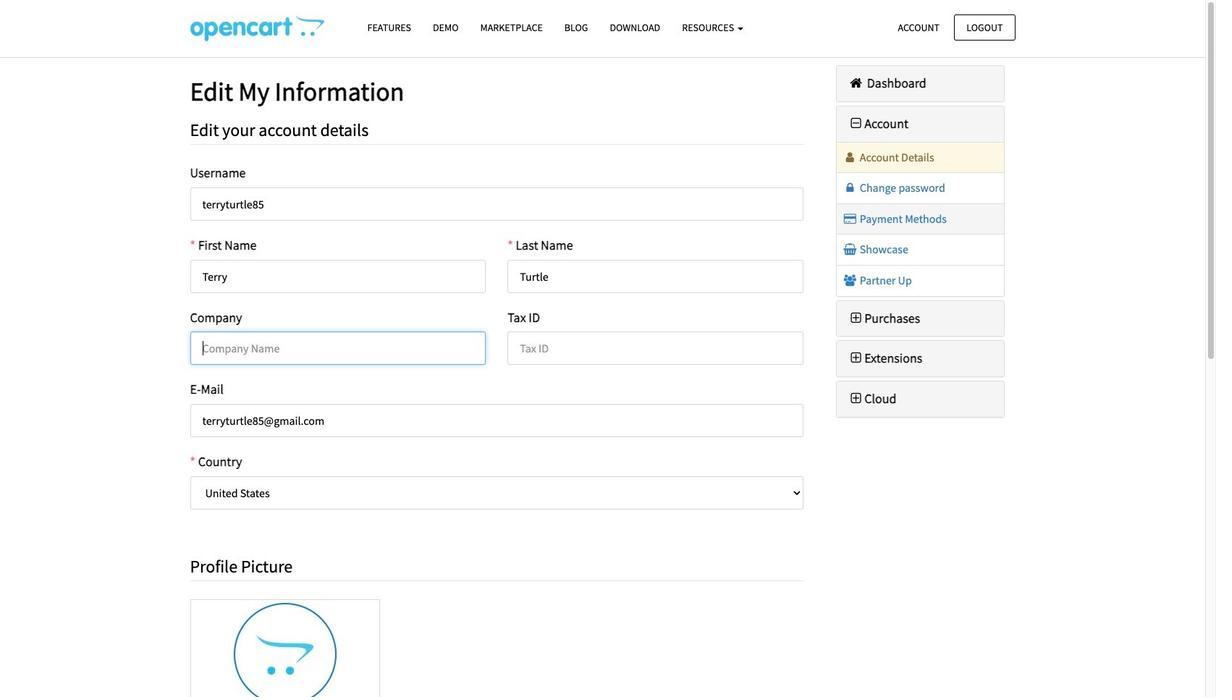 Task type: locate. For each thing, give the bounding box(es) containing it.
0 vertical spatial plus square o image
[[848, 352, 865, 365]]

1 plus square o image from the top
[[848, 352, 865, 365]]

plus square o image
[[848, 312, 865, 325]]

plus square o image
[[848, 352, 865, 365], [848, 393, 865, 406]]

home image
[[848, 77, 865, 90]]

user image
[[843, 151, 858, 163]]

1 vertical spatial plus square o image
[[848, 393, 865, 406]]

First Name text field
[[190, 260, 486, 293]]

account edit image
[[190, 15, 324, 41]]

credit card image
[[843, 213, 858, 224]]

Last Name text field
[[508, 260, 804, 293]]



Task type: describe. For each thing, give the bounding box(es) containing it.
Tax ID text field
[[508, 332, 804, 365]]

2 plus square o image from the top
[[848, 393, 865, 406]]

shopping basket image
[[843, 244, 858, 255]]

Company Name text field
[[190, 332, 486, 365]]

E-Mail text field
[[190, 404, 804, 438]]

Username text field
[[190, 188, 804, 221]]

minus square o image
[[848, 117, 865, 130]]

users image
[[843, 275, 858, 286]]

lock image
[[843, 182, 858, 194]]



Task type: vqa. For each thing, say whether or not it's contained in the screenshot.
left the &
no



